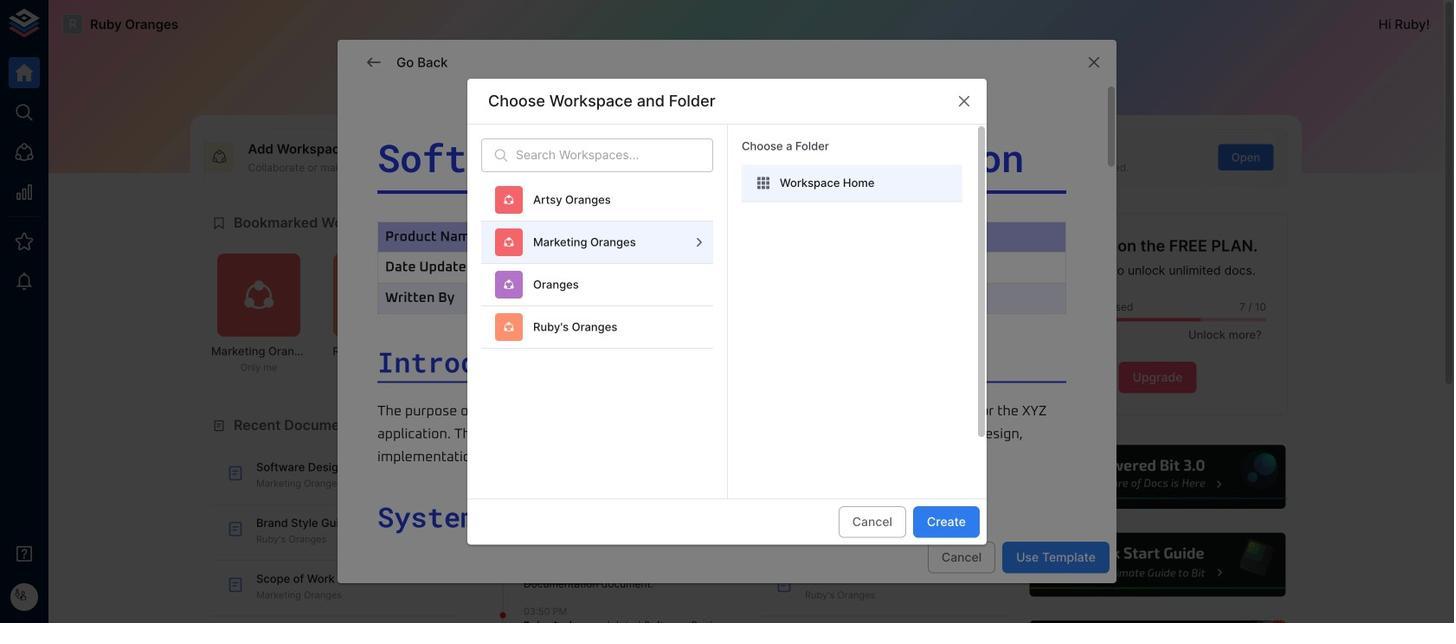 Task type: vqa. For each thing, say whether or not it's contained in the screenshot.
help image
yes



Task type: describe. For each thing, give the bounding box(es) containing it.
Search Workspaces... text field
[[516, 138, 713, 172]]



Task type: locate. For each thing, give the bounding box(es) containing it.
3 help image from the top
[[1027, 618, 1288, 623]]

1 vertical spatial help image
[[1027, 531, 1288, 599]]

help image
[[1027, 443, 1288, 512], [1027, 531, 1288, 599], [1027, 618, 1288, 623]]

0 vertical spatial help image
[[1027, 443, 1288, 512]]

2 help image from the top
[[1027, 531, 1288, 599]]

dialog
[[338, 40, 1117, 623], [467, 79, 987, 555]]

2 vertical spatial help image
[[1027, 618, 1288, 623]]

1 help image from the top
[[1027, 443, 1288, 512]]



